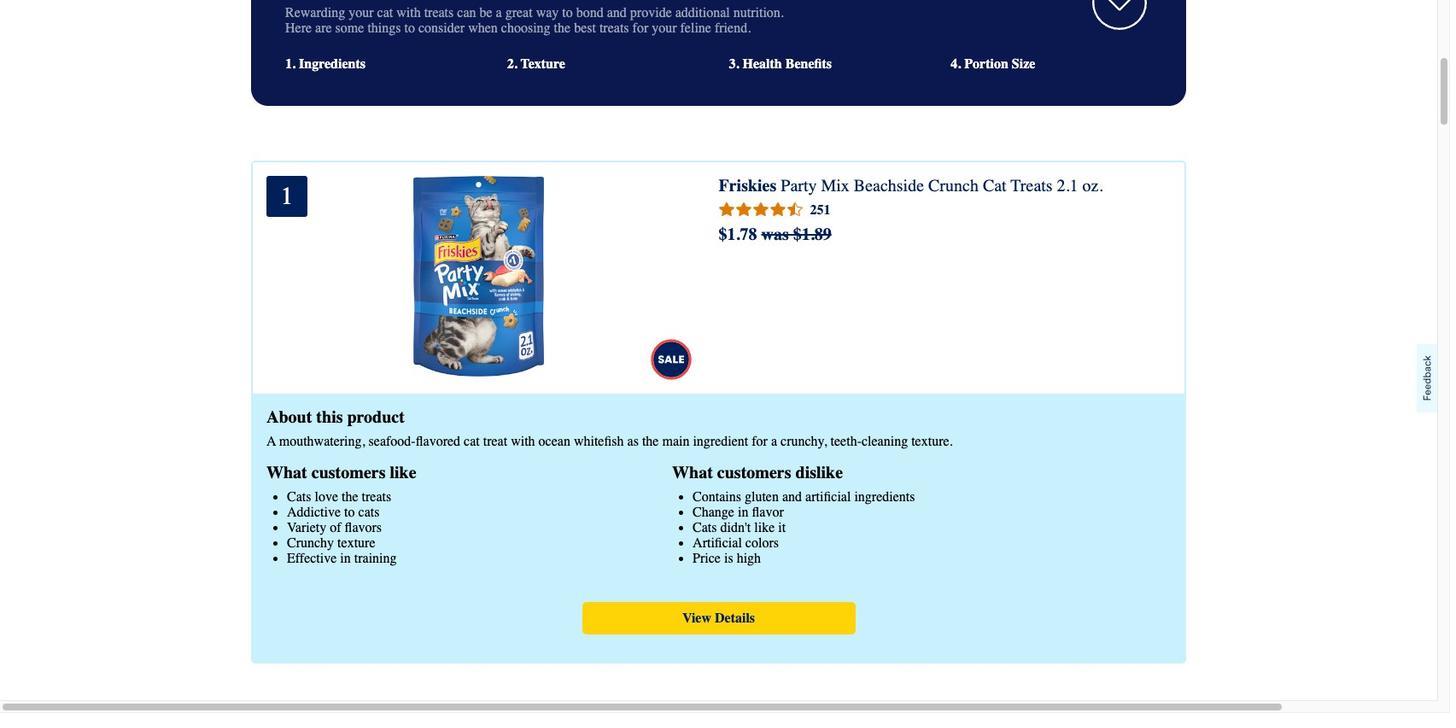 Task type: locate. For each thing, give the bounding box(es) containing it.
to right way
[[562, 5, 573, 20]]

customers for like
[[312, 463, 386, 482]]

0 horizontal spatial for
[[632, 20, 648, 36]]

the inside 'what customers like cats love the treats addictive to cats variety of flavors crunchy texture effective in training'
[[342, 489, 358, 504]]

treats
[[424, 5, 454, 20], [599, 20, 629, 36], [362, 489, 391, 504]]

1 vertical spatial with
[[511, 434, 535, 449]]

like
[[390, 463, 416, 482], [754, 520, 775, 535]]

rewarding
[[285, 5, 345, 20]]

1 horizontal spatial your
[[652, 20, 677, 36]]

benefits
[[785, 56, 832, 71]]

cat left treat
[[464, 434, 480, 449]]

a left crunchy,
[[771, 434, 777, 449]]

1 vertical spatial and
[[782, 489, 802, 504]]

like inside what customers dislike contains gluten and artificial ingredients change in flavor cats didn't like it artificial colors price is high
[[754, 520, 775, 535]]

what for what customers dislike
[[672, 463, 713, 482]]

your left feline
[[652, 20, 677, 36]]

1 horizontal spatial a
[[771, 434, 777, 449]]

a
[[496, 5, 502, 20], [771, 434, 777, 449]]

for
[[632, 20, 648, 36], [752, 434, 768, 449]]

flavored
[[416, 434, 460, 449]]

with inside about this product a mouthwatering, seafood-flavored cat treat with ocean whitefish as the main ingredient for a crunchy, teeth-cleaning texture.
[[511, 434, 535, 449]]

1 horizontal spatial treats
[[424, 5, 454, 20]]

treats left can
[[424, 5, 454, 20]]

1 vertical spatial the
[[642, 434, 659, 449]]

1 customers from the left
[[312, 463, 386, 482]]

1 horizontal spatial in
[[738, 504, 748, 520]]

like down seafood-
[[390, 463, 416, 482]]

treat
[[483, 434, 507, 449]]

customers up love
[[312, 463, 386, 482]]

1 vertical spatial in
[[340, 551, 351, 566]]

in inside what customers dislike contains gluten and artificial ingredients change in flavor cats didn't like it artificial colors price is high
[[738, 504, 748, 520]]

$1.78
[[719, 224, 757, 244]]

1 horizontal spatial cat
[[464, 434, 480, 449]]

2 what from the left
[[672, 463, 713, 482]]

main
[[662, 434, 690, 449]]

and inside rewarding your cat with treats can be a great way to bond and provide additional nutrition. here are some things to consider when choosing the best treats for your feline friend.
[[607, 5, 627, 20]]

0 horizontal spatial treats
[[362, 489, 391, 504]]

0 horizontal spatial a
[[496, 5, 502, 20]]

friskies
[[719, 176, 777, 195]]

and inside what customers dislike contains gluten and artificial ingredients change in flavor cats didn't like it artificial colors price is high
[[782, 489, 802, 504]]

what up contains
[[672, 463, 713, 482]]

4.
[[951, 56, 961, 71]]

mix
[[821, 176, 850, 195]]

2 customers from the left
[[717, 463, 791, 482]]

in left training
[[340, 551, 351, 566]]

the inside about this product a mouthwatering, seafood-flavored cat treat with ocean whitefish as the main ingredient for a crunchy, teeth-cleaning texture.
[[642, 434, 659, 449]]

a right be
[[496, 5, 502, 20]]

0 vertical spatial for
[[632, 20, 648, 36]]

with left can
[[396, 5, 421, 20]]

1 horizontal spatial for
[[752, 434, 768, 449]]

treats right best
[[599, 20, 629, 36]]

cats left love
[[287, 489, 311, 504]]

your right are
[[349, 5, 374, 20]]

be
[[480, 5, 492, 20]]

1 horizontal spatial the
[[554, 20, 571, 36]]

your
[[349, 5, 374, 20], [652, 20, 677, 36]]

what inside what customers dislike contains gluten and artificial ingredients change in flavor cats didn't like it artificial colors price is high
[[672, 463, 713, 482]]

health
[[743, 56, 782, 71]]

the
[[554, 20, 571, 36], [642, 434, 659, 449], [342, 489, 358, 504]]

here
[[285, 20, 312, 36]]

1 vertical spatial a
[[771, 434, 777, 449]]

cat right the 'some'
[[377, 5, 393, 20]]

the right as
[[642, 434, 659, 449]]

with
[[396, 5, 421, 20], [511, 434, 535, 449]]

what down a
[[266, 463, 307, 482]]

251
[[810, 202, 831, 217]]

the left best
[[554, 20, 571, 36]]

details
[[715, 610, 755, 626]]

what for what customers like
[[266, 463, 307, 482]]

nutrition.
[[733, 5, 784, 20]]

addictive
[[287, 504, 341, 520]]

artificial
[[805, 489, 851, 504]]

2 vertical spatial the
[[342, 489, 358, 504]]

0 horizontal spatial your
[[349, 5, 374, 20]]

customers inside 'what customers like cats love the treats addictive to cats variety of flavors crunchy texture effective in training'
[[312, 463, 386, 482]]

flavor
[[752, 504, 784, 520]]

cats
[[358, 504, 380, 520]]

didn't
[[720, 520, 751, 535]]

2 horizontal spatial the
[[642, 434, 659, 449]]

with right treat
[[511, 434, 535, 449]]

when
[[468, 20, 498, 36]]

artificial
[[693, 535, 742, 551]]

0 horizontal spatial and
[[607, 5, 627, 20]]

1 horizontal spatial cats
[[693, 520, 717, 535]]

customers up gluten at right bottom
[[717, 463, 791, 482]]

for inside about this product a mouthwatering, seafood-flavored cat treat with ocean whitefish as the main ingredient for a crunchy, teeth-cleaning texture.
[[752, 434, 768, 449]]

0 horizontal spatial cats
[[287, 489, 311, 504]]

1
[[281, 182, 293, 210]]

1 horizontal spatial customers
[[717, 463, 791, 482]]

of
[[330, 520, 341, 535]]

0 vertical spatial cats
[[287, 489, 311, 504]]

about this product a mouthwatering, seafood-flavored cat treat with ocean whitefish as the main ingredient for a crunchy, teeth-cleaning texture.
[[266, 407, 953, 449]]

2 horizontal spatial treats
[[599, 20, 629, 36]]

1 horizontal spatial with
[[511, 434, 535, 449]]

to
[[562, 5, 573, 20], [404, 20, 415, 36], [344, 504, 355, 520]]

0 horizontal spatial what
[[266, 463, 307, 482]]

view details link
[[582, 602, 855, 634]]

0 horizontal spatial cat
[[377, 5, 393, 20]]

0 horizontal spatial in
[[340, 551, 351, 566]]

feline
[[680, 20, 711, 36]]

like left "it"
[[754, 520, 775, 535]]

seafood-
[[369, 434, 416, 449]]

in left flavor on the bottom right
[[738, 504, 748, 520]]

0 horizontal spatial to
[[344, 504, 355, 520]]

customers inside what customers dislike contains gluten and artificial ingredients change in flavor cats didn't like it artificial colors price is high
[[717, 463, 791, 482]]

cat
[[377, 5, 393, 20], [464, 434, 480, 449]]

$1.89
[[793, 224, 832, 244]]

texture.
[[911, 434, 953, 449]]

for right bond
[[632, 20, 648, 36]]

oz.
[[1083, 176, 1103, 195]]

in
[[738, 504, 748, 520], [340, 551, 351, 566]]

0 horizontal spatial the
[[342, 489, 358, 504]]

2. texture
[[507, 56, 565, 71]]

3. health benefits
[[729, 56, 832, 71]]

treats up flavors
[[362, 489, 391, 504]]

1 what from the left
[[266, 463, 307, 482]]

about
[[266, 407, 312, 427]]

1 vertical spatial cat
[[464, 434, 480, 449]]

a inside about this product a mouthwatering, seafood-flavored cat treat with ocean whitefish as the main ingredient for a crunchy, teeth-cleaning texture.
[[771, 434, 777, 449]]

1 vertical spatial cats
[[693, 520, 717, 535]]

customers
[[312, 463, 386, 482], [717, 463, 791, 482]]

cats up price
[[693, 520, 717, 535]]

the right love
[[342, 489, 358, 504]]

in inside 'what customers like cats love the treats addictive to cats variety of flavors crunchy texture effective in training'
[[340, 551, 351, 566]]

what inside 'what customers like cats love the treats addictive to cats variety of flavors crunchy texture effective in training'
[[266, 463, 307, 482]]

0 vertical spatial the
[[554, 20, 571, 36]]

and right gluten at right bottom
[[782, 489, 802, 504]]

to left cats
[[344, 504, 355, 520]]

and
[[607, 5, 627, 20], [782, 489, 802, 504]]

a
[[266, 434, 276, 449]]

gluten
[[745, 489, 779, 504]]

to right things
[[404, 20, 415, 36]]

0 vertical spatial and
[[607, 5, 627, 20]]

friend.
[[715, 20, 751, 36]]

what customers dislike contains gluten and artificial ingredients change in flavor cats didn't like it artificial colors price is high
[[672, 463, 915, 566]]

0 horizontal spatial customers
[[312, 463, 386, 482]]

0 vertical spatial a
[[496, 5, 502, 20]]

0 vertical spatial like
[[390, 463, 416, 482]]

1 horizontal spatial like
[[754, 520, 775, 535]]

what customers like cats love the treats addictive to cats variety of flavors crunchy texture effective in training
[[266, 463, 416, 566]]

0 horizontal spatial with
[[396, 5, 421, 20]]

4. portion size
[[951, 56, 1035, 71]]

1 vertical spatial for
[[752, 434, 768, 449]]

for right ingredient
[[752, 434, 768, 449]]

contains
[[693, 489, 741, 504]]

price
[[693, 551, 721, 566]]

0 vertical spatial with
[[396, 5, 421, 20]]

1 horizontal spatial and
[[782, 489, 802, 504]]

0 vertical spatial in
[[738, 504, 748, 520]]

feedback image
[[1417, 344, 1437, 412]]

1 horizontal spatial what
[[672, 463, 713, 482]]

and right bond
[[607, 5, 627, 20]]

consider
[[418, 20, 465, 36]]

0 vertical spatial cat
[[377, 5, 393, 20]]

treats inside 'what customers like cats love the treats addictive to cats variety of flavors crunchy texture effective in training'
[[362, 489, 391, 504]]

1 vertical spatial like
[[754, 520, 775, 535]]

0 horizontal spatial like
[[390, 463, 416, 482]]

as
[[627, 434, 639, 449]]

cats
[[287, 489, 311, 504], [693, 520, 717, 535]]

texture
[[521, 56, 565, 71]]

what
[[266, 463, 307, 482], [672, 463, 713, 482]]



Task type: vqa. For each thing, say whether or not it's contained in the screenshot.
winter clearance. image
no



Task type: describe. For each thing, give the bounding box(es) containing it.
for inside rewarding your cat with treats can be a great way to bond and provide additional nutrition. here are some things to consider when choosing the best treats for your feline friend.
[[632, 20, 648, 36]]

3.
[[729, 56, 739, 71]]

citrus catapult arrow image
[[1092, 0, 1147, 30]]

1 horizontal spatial to
[[404, 20, 415, 36]]

choosing
[[501, 20, 551, 36]]

ingredients
[[854, 489, 915, 504]]

bond
[[576, 5, 604, 20]]

best
[[574, 20, 596, 36]]

a inside rewarding your cat with treats can be a great way to bond and provide additional nutrition. here are some things to consider when choosing the best treats for your feline friend.
[[496, 5, 502, 20]]

citrus catapult arrow button
[[1087, 0, 1152, 31]]

cat inside about this product a mouthwatering, seafood-flavored cat treat with ocean whitefish as the main ingredient for a crunchy, teeth-cleaning texture.
[[464, 434, 480, 449]]

cats inside what customers dislike contains gluten and artificial ingredients change in flavor cats didn't like it artificial colors price is high
[[693, 520, 717, 535]]

size
[[1012, 56, 1035, 71]]

variety
[[287, 520, 326, 535]]

some
[[335, 20, 364, 36]]

provide
[[630, 5, 672, 20]]

mouthwatering,
[[279, 434, 365, 449]]

product
[[347, 407, 405, 427]]

cat inside rewarding your cat with treats can be a great way to bond and provide additional nutrition. here are some things to consider when choosing the best treats for your feline friend.
[[377, 5, 393, 20]]

like inside 'what customers like cats love the treats addictive to cats variety of flavors crunchy texture effective in training'
[[390, 463, 416, 482]]

customers for dislike
[[717, 463, 791, 482]]

teeth-
[[831, 434, 862, 449]]

treats
[[1011, 176, 1053, 195]]

training
[[354, 551, 397, 566]]

beachside
[[854, 176, 924, 195]]

friskies party mix beachside crunch cat treats 2.1 oz.
[[719, 176, 1103, 195]]

things
[[368, 20, 401, 36]]

crunchy
[[287, 535, 334, 551]]

2.1
[[1057, 176, 1078, 195]]

cats inside 'what customers like cats love the treats addictive to cats variety of flavors crunchy texture effective in training'
[[287, 489, 311, 504]]

ocean
[[539, 434, 570, 449]]

crunch
[[928, 176, 979, 195]]

the inside rewarding your cat with treats can be a great way to bond and provide additional nutrition. here are some things to consider when choosing the best treats for your feline friend.
[[554, 20, 571, 36]]

to inside 'what customers like cats love the treats addictive to cats variety of flavors crunchy texture effective in training'
[[344, 504, 355, 520]]

colors
[[745, 535, 779, 551]]

party
[[781, 176, 817, 195]]

$1.78 was $1.89
[[719, 224, 832, 244]]

was
[[761, 224, 789, 244]]

high
[[737, 551, 761, 566]]

effective
[[287, 551, 337, 566]]

ingredients
[[299, 56, 365, 71]]

cat
[[983, 176, 1007, 195]]

with inside rewarding your cat with treats can be a great way to bond and provide additional nutrition. here are some things to consider when choosing the best treats for your feline friend.
[[396, 5, 421, 20]]

view details
[[682, 610, 755, 626]]

are
[[315, 20, 332, 36]]

this
[[316, 407, 343, 427]]

crunchy,
[[781, 434, 827, 449]]

2.
[[507, 56, 517, 71]]

change
[[693, 504, 734, 520]]

whitefish
[[574, 434, 624, 449]]

additional
[[675, 5, 730, 20]]

view
[[682, 610, 711, 626]]

1.
[[285, 56, 295, 71]]

1. ingredients
[[285, 56, 365, 71]]

2 horizontal spatial to
[[562, 5, 573, 20]]

dislike
[[796, 463, 843, 482]]

is
[[724, 551, 733, 566]]

flavors
[[345, 520, 382, 535]]

portion
[[964, 56, 1008, 71]]

it
[[778, 520, 786, 535]]

great
[[505, 5, 533, 20]]

can
[[457, 5, 476, 20]]

way
[[536, 5, 559, 20]]

love
[[315, 489, 338, 504]]

cleaning
[[862, 434, 908, 449]]

friskies party mix beachside crunch cat treats  2.1 oz. my furry babies love purina friskies party mix beachside crunch crunchy cat treats!
              
              every time i come home from the store i swear they know they're in the bag! image
[[379, 176, 579, 376]]

ingredient
[[693, 434, 748, 449]]

rewarding your cat with treats can be a great way to bond and provide additional nutrition. here are some things to consider when choosing the best treats for your feline friend.
[[285, 5, 784, 36]]

texture
[[337, 535, 375, 551]]



